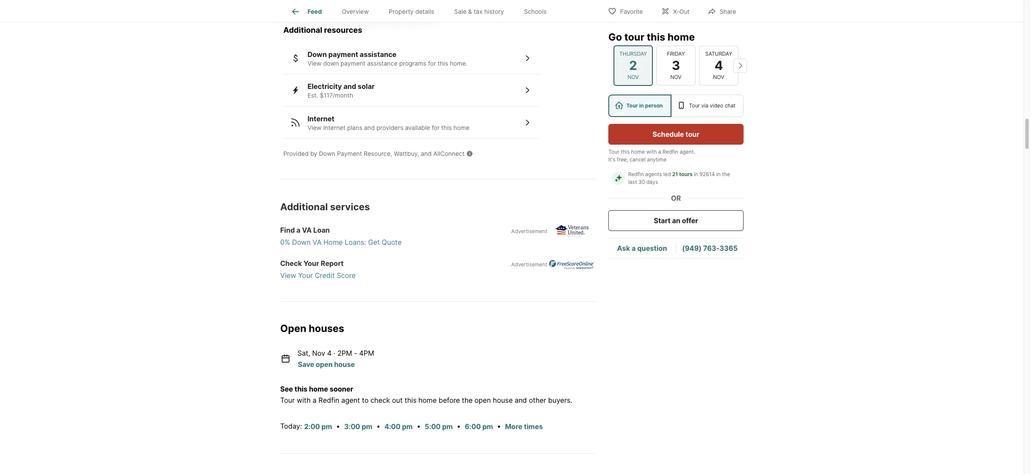 Task type: describe. For each thing, give the bounding box(es) containing it.
meeting
[[353, 0, 372, 0]]

providers
[[377, 124, 404, 131]]

advertisement for find a va loan 0% down va home loans: get quote
[[512, 228, 548, 235]]

talk
[[380, 0, 389, 0]]

an
[[672, 217, 681, 225]]

find a va loan 0% down va home loans: get quote
[[280, 226, 402, 247]]

this right the out
[[405, 396, 417, 405]]

6:00 pm button
[[465, 422, 494, 433]]

additional for additional services
[[280, 202, 328, 213]]

ask a question link
[[617, 244, 667, 253]]

sat, nov 4 · 2pm - 4pm save open house
[[298, 349, 374, 369]]

redfin agents led 21 tours in 92614
[[628, 171, 715, 178]]

in inside option
[[639, 102, 644, 109]]

3:00 pm button
[[344, 422, 373, 433]]

tour inside 'see this home sooner tour with a redfin agent to check out this home before the open house and other buyers.'
[[280, 396, 295, 405]]

3365
[[720, 244, 738, 253]]

1 • from the left
[[336, 422, 340, 431]]

with inside 'see this home sooner tour with a redfin agent to check out this home before the open house and other buyers.'
[[297, 396, 311, 405]]

4pm
[[359, 349, 374, 358]]

house inside sat, nov 4 · 2pm - 4pm save open house
[[334, 360, 355, 369]]

resources
[[324, 26, 362, 35]]

agent
[[341, 396, 360, 405]]

(949) 763-3365
[[682, 244, 738, 253]]

friday
[[667, 50, 685, 57]]

a inside 'see this home sooner tour with a redfin agent to check out this home before the open house and other buyers.'
[[313, 396, 317, 405]]

down inside find a va loan 0% down va home loans: get quote
[[292, 238, 311, 247]]

schedule tour button
[[609, 124, 744, 145]]

start an offer
[[654, 217, 698, 225]]

the inside in the last 30 days
[[722, 171, 730, 178]]

sale & tax history tab
[[445, 1, 514, 22]]

property details tab
[[379, 1, 445, 22]]

share button
[[701, 2, 744, 20]]

open
[[280, 323, 307, 335]]

save open house button
[[298, 359, 356, 370]]

this up 'thursday'
[[647, 31, 665, 43]]

view inside internet view internet plans and providers available for this home
[[308, 124, 322, 131]]

and inside internet view internet plans and providers available for this home
[[364, 124, 375, 131]]

home left before
[[419, 396, 437, 405]]

schedule tour
[[653, 130, 700, 139]]

5:00 pm button
[[425, 422, 453, 433]]

free,
[[617, 157, 628, 163]]

2:00
[[304, 423, 320, 432]]

30
[[639, 179, 645, 185]]

provided by down payment resource, wattbuy, and allconnect
[[283, 150, 465, 158]]

houses
[[309, 323, 344, 335]]

a for find a va loan 0% down va home loans: get quote
[[297, 226, 301, 235]]

schedule a no obligation meeting to talk about buying and selling.
[[291, 0, 423, 7]]

open inside 'see this home sooner tour with a redfin agent to check out this home before the open house and other buyers.'
[[475, 396, 491, 405]]

sale & tax history
[[455, 8, 504, 15]]

0% down va home loans: get quote link
[[280, 238, 600, 248]]

a for schedule a no obligation meeting to talk about buying and selling.
[[315, 0, 318, 0]]

today:
[[280, 422, 302, 431]]

x-out button
[[654, 2, 697, 20]]

redfin inside 'see this home sooner tour with a redfin agent to check out this home before the open house and other buyers.'
[[319, 396, 340, 405]]

saturday 4 nov
[[705, 50, 732, 80]]

or
[[671, 194, 681, 203]]

open inside sat, nov 4 · 2pm - 4pm save open house
[[316, 360, 333, 369]]

21
[[672, 171, 678, 178]]

next image
[[733, 59, 747, 73]]

see this home sooner tour with a redfin agent to check out this home before the open house and other buyers.
[[280, 385, 573, 405]]

763-
[[703, 244, 720, 253]]

this up free,
[[621, 149, 630, 155]]

for inside internet view internet plans and providers available for this home
[[432, 124, 440, 131]]

sale
[[455, 8, 467, 15]]

down
[[323, 60, 339, 67]]

in the last 30 days
[[628, 171, 732, 185]]

no
[[319, 0, 326, 0]]

0 vertical spatial va
[[302, 226, 312, 235]]

schools
[[524, 8, 547, 15]]

for inside down payment assistance view down payment assistance programs for this home.
[[428, 60, 436, 67]]

history
[[485, 8, 504, 15]]

tour in person option
[[609, 95, 672, 117]]

5 pm from the left
[[483, 423, 493, 432]]

available
[[405, 124, 430, 131]]

solar
[[358, 82, 375, 91]]

view for check
[[280, 272, 296, 280]]

feed
[[308, 8, 322, 15]]

and inside 'see this home sooner tour with a redfin agent to check out this home before the open house and other buyers.'
[[515, 396, 527, 405]]

house inside 'see this home sooner tour with a redfin agent to check out this home before the open house and other buyers.'
[[493, 396, 513, 405]]

go
[[609, 31, 622, 43]]

electricity
[[308, 82, 342, 91]]

programs
[[399, 60, 427, 67]]

to inside 'see this home sooner tour with a redfin agent to check out this home before the open house and other buyers.'
[[362, 396, 369, 405]]

1 vertical spatial internet
[[323, 124, 346, 131]]

1 vertical spatial assistance
[[367, 60, 398, 67]]

agent.
[[680, 149, 695, 155]]

tax
[[474, 8, 483, 15]]

tour for tour in person
[[627, 102, 638, 109]]

by
[[310, 150, 317, 158]]

schedule a no obligation meeting to talk about buying and selling. tooltip
[[280, 0, 595, 17]]

nov for 3
[[671, 74, 682, 80]]

agents
[[646, 171, 662, 178]]

the inside 'see this home sooner tour with a redfin agent to check out this home before the open house and other buyers.'
[[462, 396, 473, 405]]

loan
[[313, 226, 330, 235]]

save
[[298, 360, 314, 369]]

offer
[[682, 217, 698, 225]]

tour for tour via video chat
[[689, 102, 700, 109]]

this inside internet view internet plans and providers available for this home
[[442, 124, 452, 131]]

1 pm from the left
[[322, 423, 332, 432]]

nov inside sat, nov 4 · 2pm - 4pm save open house
[[312, 349, 325, 358]]

see
[[280, 385, 293, 394]]

provided
[[283, 150, 309, 158]]

92614
[[700, 171, 715, 178]]

5:00
[[425, 423, 441, 432]]

times
[[524, 423, 543, 432]]

view your credit score link
[[280, 271, 600, 281]]

3:00
[[344, 423, 360, 432]]

tour this home with a redfin agent.
[[609, 149, 695, 155]]

·
[[334, 349, 336, 358]]

1 vertical spatial your
[[298, 272, 313, 280]]

favorite button
[[601, 2, 651, 20]]

view for down
[[308, 60, 322, 67]]

chat
[[725, 102, 736, 109]]

feed link
[[290, 6, 322, 17]]

and inside schedule a no obligation meeting to talk about buying and selling.
[[291, 0, 300, 7]]

3
[[672, 58, 680, 73]]

3 • from the left
[[417, 422, 421, 431]]

home left the sooner
[[309, 385, 328, 394]]

out
[[392, 396, 403, 405]]

overview
[[342, 8, 369, 15]]

it's free, cancel anytime
[[609, 157, 667, 163]]

0 vertical spatial assistance
[[360, 50, 397, 59]]

2:00 pm button
[[304, 422, 333, 433]]



Task type: locate. For each thing, give the bounding box(es) containing it.
home.
[[450, 60, 468, 67]]

0 vertical spatial payment
[[329, 50, 358, 59]]

1 vertical spatial with
[[297, 396, 311, 405]]

and right wattbuy,
[[421, 150, 432, 158]]

advertisement for check your report view your credit score
[[512, 262, 548, 268]]

home up the friday
[[668, 31, 695, 43]]

2 horizontal spatial in
[[717, 171, 721, 178]]

0 vertical spatial internet
[[308, 115, 335, 123]]

days
[[647, 179, 658, 185]]

the right the 92614
[[722, 171, 730, 178]]

advertisement
[[512, 228, 548, 235], [512, 262, 548, 268]]

down right "0%" on the left bottom of page
[[292, 238, 311, 247]]

details
[[416, 8, 435, 15]]

ask
[[617, 244, 630, 253]]

va
[[302, 226, 312, 235], [313, 238, 322, 247]]

4 • from the left
[[457, 422, 461, 431]]

1 vertical spatial payment
[[341, 60, 366, 67]]

4 inside saturday 4 nov
[[715, 58, 723, 73]]

pm right 6:00
[[483, 423, 493, 432]]

home up allconnect
[[454, 124, 470, 131]]

2 horizontal spatial redfin
[[663, 149, 678, 155]]

tour left via
[[689, 102, 700, 109]]

4 inside sat, nov 4 · 2pm - 4pm save open house
[[327, 349, 332, 358]]

view left down
[[308, 60, 322, 67]]

before
[[439, 396, 460, 405]]

1 vertical spatial redfin
[[628, 171, 644, 178]]

the right before
[[462, 396, 473, 405]]

a for ask a question
[[632, 244, 636, 253]]

about
[[391, 0, 405, 0]]

a left no
[[315, 0, 318, 0]]

in left the person
[[639, 102, 644, 109]]

0 vertical spatial for
[[428, 60, 436, 67]]

0 vertical spatial the
[[722, 171, 730, 178]]

0 vertical spatial to
[[374, 0, 379, 0]]

• left 5:00
[[417, 422, 421, 431]]

1 horizontal spatial the
[[722, 171, 730, 178]]

buyers.
[[549, 396, 573, 405]]

redfin up the last
[[628, 171, 644, 178]]

home up cancel on the top
[[631, 149, 645, 155]]

4
[[715, 58, 723, 73], [327, 349, 332, 358]]

1 horizontal spatial with
[[646, 149, 657, 155]]

0 vertical spatial view
[[308, 60, 322, 67]]

a
[[315, 0, 318, 0], [658, 149, 661, 155], [297, 226, 301, 235], [632, 244, 636, 253], [313, 396, 317, 405]]

pm right 5:00
[[442, 423, 453, 432]]

nov inside thursday 2 nov
[[628, 74, 639, 80]]

additional for additional resources
[[283, 26, 322, 35]]

overview tab
[[332, 1, 379, 22]]

1 horizontal spatial house
[[493, 396, 513, 405]]

services
[[330, 202, 370, 213]]

this left home.
[[438, 60, 448, 67]]

tour up it's
[[609, 149, 619, 155]]

1 horizontal spatial in
[[694, 171, 698, 178]]

tour down see
[[280, 396, 295, 405]]

allconnect
[[434, 150, 465, 158]]

house down 2pm
[[334, 360, 355, 369]]

0 vertical spatial open
[[316, 360, 333, 369]]

buying
[[406, 0, 423, 0]]

0 horizontal spatial schedule
[[291, 0, 314, 0]]

check
[[371, 396, 390, 405]]

0 horizontal spatial redfin
[[319, 396, 340, 405]]

led
[[664, 171, 671, 178]]

schedule for schedule a no obligation meeting to talk about buying and selling.
[[291, 0, 314, 0]]

4 pm from the left
[[442, 423, 453, 432]]

2 pm from the left
[[362, 423, 373, 432]]

and left selling.
[[291, 0, 300, 7]]

None button
[[614, 45, 653, 86], [657, 46, 696, 86], [699, 46, 739, 86], [614, 45, 653, 86], [657, 46, 696, 86], [699, 46, 739, 86]]

loans:
[[345, 238, 366, 247]]

list box
[[609, 95, 744, 117]]

additional down feed link
[[283, 26, 322, 35]]

5 • from the left
[[497, 422, 501, 431]]

1 vertical spatial open
[[475, 396, 491, 405]]

view
[[308, 60, 322, 67], [308, 124, 322, 131], [280, 272, 296, 280]]

and right plans
[[364, 124, 375, 131]]

2 vertical spatial redfin
[[319, 396, 340, 405]]

x-out
[[674, 8, 690, 15]]

for
[[428, 60, 436, 67], [432, 124, 440, 131]]

schools tab
[[514, 1, 557, 22]]

it's
[[609, 157, 616, 163]]

your up credit
[[304, 260, 319, 268]]

va down "loan"
[[313, 238, 322, 247]]

4 down the saturday
[[715, 58, 723, 73]]

• left the 3:00
[[336, 422, 340, 431]]

down
[[308, 50, 327, 59], [319, 150, 336, 158], [292, 238, 311, 247]]

nov for 2
[[628, 74, 639, 80]]

2
[[629, 58, 637, 73]]

1 vertical spatial house
[[493, 396, 513, 405]]

0%
[[280, 238, 290, 247]]

more
[[505, 423, 523, 432]]

0 horizontal spatial open
[[316, 360, 333, 369]]

1 vertical spatial 4
[[327, 349, 332, 358]]

list box containing tour in person
[[609, 95, 744, 117]]

get
[[368, 238, 380, 247]]

2 vertical spatial view
[[280, 272, 296, 280]]

question
[[637, 244, 667, 253]]

0 vertical spatial down
[[308, 50, 327, 59]]

redfin up anytime
[[663, 149, 678, 155]]

this inside down payment assistance view down payment assistance programs for this home.
[[438, 60, 448, 67]]

down inside down payment assistance view down payment assistance programs for this home.
[[308, 50, 327, 59]]

with
[[646, 149, 657, 155], [297, 396, 311, 405]]

1 vertical spatial tour
[[686, 130, 700, 139]]

1 horizontal spatial to
[[374, 0, 379, 0]]

pm right 2:00
[[322, 423, 332, 432]]

• left 4:00
[[377, 422, 381, 431]]

in right the 92614
[[717, 171, 721, 178]]

a right find
[[297, 226, 301, 235]]

this
[[647, 31, 665, 43], [438, 60, 448, 67], [442, 124, 452, 131], [621, 149, 630, 155], [295, 385, 308, 394], [405, 396, 417, 405]]

1 horizontal spatial redfin
[[628, 171, 644, 178]]

schedule
[[291, 0, 314, 0], [653, 130, 684, 139]]

report
[[321, 260, 344, 268]]

0 vertical spatial your
[[304, 260, 319, 268]]

0 horizontal spatial in
[[639, 102, 644, 109]]

1 horizontal spatial tour
[[686, 130, 700, 139]]

today: 2:00 pm • 3:00 pm • 4:00 pm • 5:00 pm • 6:00 pm • more times
[[280, 422, 543, 432]]

share
[[720, 8, 736, 15]]

plans
[[347, 124, 363, 131]]

for right programs
[[428, 60, 436, 67]]

1 horizontal spatial 4
[[715, 58, 723, 73]]

4:00 pm button
[[384, 422, 413, 433]]

0 horizontal spatial 4
[[327, 349, 332, 358]]

open right save
[[316, 360, 333, 369]]

additional
[[283, 26, 322, 35], [280, 202, 328, 213]]

with up anytime
[[646, 149, 657, 155]]

nov for 4
[[713, 74, 725, 80]]

out
[[680, 8, 690, 15]]

electricity and solar est. $117/month
[[308, 82, 375, 99]]

a inside find a va loan 0% down va home loans: get quote
[[297, 226, 301, 235]]

in inside in the last 30 days
[[717, 171, 721, 178]]

internet down the est.
[[308, 115, 335, 123]]

for right available
[[432, 124, 440, 131]]

additional resources
[[283, 26, 362, 35]]

(949) 763-3365 link
[[682, 244, 738, 253]]

schedule inside schedule a no obligation meeting to talk about buying and selling.
[[291, 0, 314, 0]]

redfin down the sooner
[[319, 396, 340, 405]]

schedule for schedule tour
[[653, 130, 684, 139]]

0 horizontal spatial with
[[297, 396, 311, 405]]

home
[[324, 238, 343, 247]]

1 vertical spatial view
[[308, 124, 322, 131]]

2pm
[[338, 349, 352, 358]]

person
[[645, 102, 663, 109]]

pm right the 3:00
[[362, 423, 373, 432]]

additional up find
[[280, 202, 328, 213]]

1 vertical spatial to
[[362, 396, 369, 405]]

internet left plans
[[323, 124, 346, 131]]

pm right 4:00
[[402, 423, 413, 432]]

6:00
[[465, 423, 481, 432]]

$117/month
[[320, 92, 353, 99]]

view inside down payment assistance view down payment assistance programs for this home.
[[308, 60, 322, 67]]

start
[[654, 217, 671, 225]]

your down check
[[298, 272, 313, 280]]

down payment assistance view down payment assistance programs for this home.
[[308, 50, 468, 67]]

schedule up feed link
[[291, 0, 314, 0]]

1 vertical spatial for
[[432, 124, 440, 131]]

tour left the person
[[627, 102, 638, 109]]

a right ask on the bottom of page
[[632, 244, 636, 253]]

schedule up the tour this home with a redfin agent.
[[653, 130, 684, 139]]

1 vertical spatial additional
[[280, 202, 328, 213]]

open up 6:00 pm button
[[475, 396, 491, 405]]

thursday 2 nov
[[619, 50, 647, 80]]

2 advertisement from the top
[[512, 262, 548, 268]]

1 vertical spatial va
[[313, 238, 322, 247]]

tour in person
[[627, 102, 663, 109]]

1 vertical spatial advertisement
[[512, 262, 548, 268]]

0 vertical spatial redfin
[[663, 149, 678, 155]]

0 horizontal spatial the
[[462, 396, 473, 405]]

1 advertisement from the top
[[512, 228, 548, 235]]

0 vertical spatial with
[[646, 149, 657, 155]]

4 left ·
[[327, 349, 332, 358]]

schedule inside button
[[653, 130, 684, 139]]

0 vertical spatial 4
[[715, 58, 723, 73]]

this up allconnect
[[442, 124, 452, 131]]

additional services
[[280, 202, 370, 213]]

to inside schedule a no obligation meeting to talk about buying and selling.
[[374, 0, 379, 0]]

a up anytime
[[658, 149, 661, 155]]

house up "more"
[[493, 396, 513, 405]]

tab list containing feed
[[280, 0, 564, 22]]

0 vertical spatial advertisement
[[512, 228, 548, 235]]

2 vertical spatial down
[[292, 238, 311, 247]]

ask a question
[[617, 244, 667, 253]]

1 vertical spatial the
[[462, 396, 473, 405]]

tour via video chat
[[689, 102, 736, 109]]

down right by at the top of page
[[319, 150, 336, 158]]

this right see
[[295, 385, 308, 394]]

-
[[354, 349, 357, 358]]

and up the $117/month
[[344, 82, 356, 91]]

and inside electricity and solar est. $117/month
[[344, 82, 356, 91]]

2 • from the left
[[377, 422, 381, 431]]

0 vertical spatial additional
[[283, 26, 322, 35]]

3 pm from the left
[[402, 423, 413, 432]]

to right agent
[[362, 396, 369, 405]]

tour
[[627, 102, 638, 109], [689, 102, 700, 109], [609, 149, 619, 155], [280, 396, 295, 405]]

0 horizontal spatial house
[[334, 360, 355, 369]]

nov inside friday 3 nov
[[671, 74, 682, 80]]

view up by at the top of page
[[308, 124, 322, 131]]

nov down 2
[[628, 74, 639, 80]]

friday 3 nov
[[667, 50, 685, 80]]

home
[[668, 31, 695, 43], [454, 124, 470, 131], [631, 149, 645, 155], [309, 385, 328, 394], [419, 396, 437, 405]]

more times link
[[505, 423, 543, 432]]

0 vertical spatial tour
[[624, 31, 645, 43]]

• left "more"
[[497, 422, 501, 431]]

1 horizontal spatial schedule
[[653, 130, 684, 139]]

tour via video chat option
[[672, 95, 744, 117]]

nov inside saturday 4 nov
[[713, 74, 725, 80]]

a up 2:00
[[313, 396, 317, 405]]

cancel
[[630, 157, 646, 163]]

go tour this home
[[609, 31, 695, 43]]

0 vertical spatial house
[[334, 360, 355, 369]]

saturday
[[705, 50, 732, 57]]

1 horizontal spatial open
[[475, 396, 491, 405]]

payment up down
[[329, 50, 358, 59]]

nov up save open house button
[[312, 349, 325, 358]]

0 vertical spatial schedule
[[291, 0, 314, 0]]

view down check
[[280, 272, 296, 280]]

last
[[628, 179, 637, 185]]

tour inside the schedule tour button
[[686, 130, 700, 139]]

view inside check your report view your credit score
[[280, 272, 296, 280]]

check
[[280, 260, 302, 268]]

credit
[[315, 272, 335, 280]]

tour up agent.
[[686, 130, 700, 139]]

0 horizontal spatial va
[[302, 226, 312, 235]]

to left talk
[[374, 0, 379, 0]]

• left 6:00
[[457, 422, 461, 431]]

tour for go
[[624, 31, 645, 43]]

•
[[336, 422, 340, 431], [377, 422, 381, 431], [417, 422, 421, 431], [457, 422, 461, 431], [497, 422, 501, 431]]

tour for tour this home with a redfin agent.
[[609, 149, 619, 155]]

and left other
[[515, 396, 527, 405]]

home inside internet view internet plans and providers available for this home
[[454, 124, 470, 131]]

internet
[[308, 115, 335, 123], [323, 124, 346, 131]]

tour up 'thursday'
[[624, 31, 645, 43]]

a inside schedule a no obligation meeting to talk about buying and selling.
[[315, 0, 318, 0]]

payment right down
[[341, 60, 366, 67]]

tab list
[[280, 0, 564, 22]]

1 horizontal spatial va
[[313, 238, 322, 247]]

start an offer button
[[609, 211, 744, 231]]

down up down
[[308, 50, 327, 59]]

0 horizontal spatial tour
[[624, 31, 645, 43]]

nov down 3 on the top right of the page
[[671, 74, 682, 80]]

1 vertical spatial schedule
[[653, 130, 684, 139]]

the
[[722, 171, 730, 178], [462, 396, 473, 405]]

with up 2:00
[[297, 396, 311, 405]]

payment
[[337, 150, 362, 158]]

0 horizontal spatial to
[[362, 396, 369, 405]]

in right tours
[[694, 171, 698, 178]]

tour for schedule
[[686, 130, 700, 139]]

nov down the saturday
[[713, 74, 725, 80]]

sooner
[[330, 385, 353, 394]]

1 vertical spatial down
[[319, 150, 336, 158]]

va left "loan"
[[302, 226, 312, 235]]



Task type: vqa. For each thing, say whether or not it's contained in the screenshot.
27 days associated with $2,050 /mo
no



